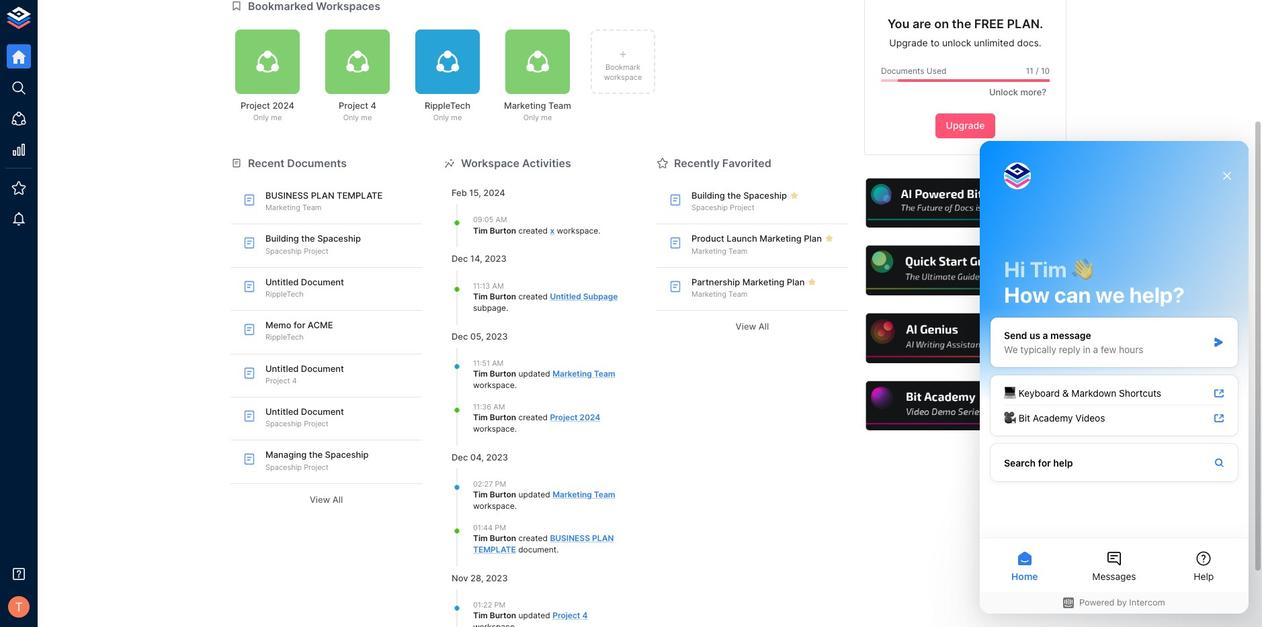 Task type: vqa. For each thing, say whether or not it's contained in the screenshot.


Task type: locate. For each thing, give the bounding box(es) containing it.
am inside 11:13 am tim burton created untitled subpage subpage .
[[492, 281, 504, 291]]

plan.
[[1007, 17, 1043, 31]]

marketing team down partnership
[[692, 290, 748, 299]]

created inside 11:13 am tim burton created untitled subpage subpage .
[[519, 292, 548, 302]]

team inside marketing team only me
[[548, 100, 571, 111]]

3 created from the top
[[519, 413, 548, 423]]

favorited
[[722, 156, 771, 170]]

am inside 11:51 am tim burton updated marketing team workspace .
[[492, 359, 504, 368]]

business for business plan template marketing team
[[265, 190, 309, 201]]

burton up subpage on the left top of page
[[490, 292, 516, 302]]

2 dec from the top
[[452, 331, 468, 342]]

rippletech
[[425, 100, 471, 111], [265, 290, 304, 299], [265, 333, 304, 342]]

1 vertical spatial updated
[[519, 490, 550, 500]]

marketing team only me
[[504, 100, 571, 122]]

updated up tim burton created
[[519, 490, 550, 500]]

1 vertical spatial plan
[[592, 534, 614, 544]]

3 updated from the top
[[519, 611, 550, 621]]

2 horizontal spatial 4
[[582, 611, 588, 621]]

marketing team for partnership
[[692, 290, 748, 299]]

dec left '04,'
[[452, 452, 468, 463]]

burton down the '01:44 pm'
[[490, 534, 516, 544]]

document down acme
[[301, 363, 344, 374]]

tim inside 02:27 pm tim burton updated marketing team workspace .
[[473, 490, 488, 500]]

only for project 4
[[343, 113, 359, 122]]

all down partnership marketing plan
[[759, 321, 769, 332]]

untitled inside untitled document spaceship project
[[265, 407, 299, 417]]

marketing down product
[[692, 246, 727, 256]]

marketing inside 02:27 pm tim burton updated marketing team workspace .
[[553, 490, 592, 500]]

am right "11:13"
[[492, 281, 504, 291]]

0 horizontal spatial all
[[333, 495, 343, 505]]

. inside 09:05 am tim burton created x workspace .
[[598, 226, 601, 236]]

business down the recent documents
[[265, 190, 309, 201]]

4 me from the left
[[541, 113, 552, 122]]

recently
[[674, 156, 720, 170]]

4 burton from the top
[[490, 413, 516, 423]]

0 vertical spatial 4
[[371, 100, 376, 111]]

am right 11:51
[[492, 359, 504, 368]]

plan
[[311, 190, 334, 201], [592, 534, 614, 544]]

burton for 11:51 am tim burton updated marketing team workspace .
[[490, 369, 516, 379]]

tim inside 09:05 am tim burton created x workspace .
[[473, 226, 488, 236]]

spaceship up untitled document rippletech
[[265, 246, 302, 256]]

spaceship
[[743, 190, 787, 201], [692, 203, 728, 212], [317, 233, 361, 244], [265, 246, 302, 256], [265, 420, 302, 429], [325, 450, 369, 461], [265, 463, 302, 472]]

marketing team link for project 2024
[[553, 369, 615, 379]]

spaceship up product
[[692, 203, 728, 212]]

3 dec from the top
[[452, 452, 468, 463]]

workspace for 11:51 am tim burton updated marketing team workspace .
[[473, 380, 515, 390]]

dec 04, 2023
[[452, 452, 508, 463]]

1 vertical spatial business
[[550, 534, 590, 544]]

documents left the 'used'
[[881, 66, 924, 76]]

updated inside 02:27 pm tim burton updated marketing team workspace .
[[519, 490, 550, 500]]

am right 09:05 at the left of the page
[[496, 215, 507, 225]]

upgrade
[[889, 37, 928, 48], [946, 120, 985, 131]]

business up document
[[550, 534, 590, 544]]

project inside "01:22 pm tim burton updated project 4"
[[553, 611, 580, 621]]

view all for the leftmost view all "button"
[[310, 495, 343, 505]]

building the spaceship spaceship project
[[265, 233, 361, 256]]

am for untitled
[[492, 281, 504, 291]]

1 horizontal spatial 2024
[[483, 187, 505, 198]]

me inside project 4 only me
[[361, 113, 372, 122]]

0 horizontal spatial view all
[[310, 495, 343, 505]]

2 marketing team from the top
[[692, 290, 748, 299]]

updated inside 11:51 am tim burton updated marketing team workspace .
[[519, 369, 550, 379]]

tim for 11:36 am tim burton created project 2024 workspace .
[[473, 413, 488, 423]]

1 marketing team link from the top
[[553, 369, 615, 379]]

7 burton from the top
[[490, 611, 516, 621]]

untitled for untitled document spaceship project
[[265, 407, 299, 417]]

to
[[931, 37, 940, 48]]

unlock
[[942, 37, 971, 48]]

me inside project 2024 only me
[[271, 113, 282, 122]]

workspace inside 02:27 pm tim burton updated marketing team workspace .
[[473, 501, 515, 511]]

created inside 09:05 am tim burton created x workspace .
[[519, 226, 548, 236]]

view for the leftmost view all "button"
[[310, 495, 330, 505]]

me for marketing team
[[541, 113, 552, 122]]

2 only from the left
[[343, 113, 359, 122]]

plan
[[804, 233, 822, 244], [787, 277, 805, 288]]

1 horizontal spatial view all
[[736, 321, 769, 332]]

0 horizontal spatial template
[[337, 190, 383, 201]]

0 vertical spatial 2024
[[272, 100, 294, 111]]

business inside business plan template marketing team
[[265, 190, 309, 201]]

used
[[927, 66, 947, 76]]

spaceship up managing
[[265, 420, 302, 429]]

2024 right 15,
[[483, 187, 505, 198]]

workspace inside 11:36 am tim burton created project 2024 workspace .
[[473, 424, 515, 434]]

created for project
[[519, 413, 548, 423]]

dec
[[452, 254, 468, 264], [452, 331, 468, 342], [452, 452, 468, 463]]

0 vertical spatial view all
[[736, 321, 769, 332]]

2 updated from the top
[[519, 490, 550, 500]]

plan for business plan template marketing team
[[311, 190, 334, 201]]

tim for 11:51 am tim burton updated marketing team workspace .
[[473, 369, 488, 379]]

template inside business plan template marketing team
[[337, 190, 383, 201]]

workspace inside 11:51 am tim burton updated marketing team workspace .
[[473, 380, 515, 390]]

tim down 02:27
[[473, 490, 488, 500]]

marketing up business plan template link
[[553, 490, 592, 500]]

2 burton from the top
[[490, 292, 516, 302]]

. for 11:36 am tim burton created project 2024 workspace .
[[515, 424, 517, 434]]

marketing team link up "project 2024" link in the bottom left of the page
[[553, 369, 615, 379]]

3 help image from the top
[[864, 312, 1067, 365]]

workspace down bookmark
[[604, 73, 642, 82]]

11 / 10
[[1026, 66, 1050, 76]]

workspace right "x" link
[[557, 226, 598, 236]]

1 vertical spatial pm
[[495, 523, 506, 533]]

0 vertical spatial business
[[265, 190, 309, 201]]

project 2024 link
[[550, 413, 600, 423]]

burton for 02:27 pm tim burton updated marketing team workspace .
[[490, 490, 516, 500]]

the down business plan template marketing team on the left top of page
[[301, 233, 315, 244]]

created
[[519, 226, 548, 236], [519, 292, 548, 302], [519, 413, 548, 423], [519, 534, 548, 544]]

are
[[913, 17, 931, 31]]

the inside 'building the spaceship spaceship project'
[[301, 233, 315, 244]]

0 vertical spatial pm
[[495, 480, 506, 489]]

marketing team down product
[[692, 246, 748, 256]]

burton inside 11:13 am tim burton created untitled subpage subpage .
[[490, 292, 516, 302]]

5 burton from the top
[[490, 490, 516, 500]]

1 marketing team from the top
[[692, 246, 748, 256]]

pm inside 02:27 pm tim burton updated marketing team workspace .
[[495, 480, 506, 489]]

tim inside "01:22 pm tim burton updated project 4"
[[473, 611, 488, 621]]

1 horizontal spatial business
[[550, 534, 590, 544]]

workspace
[[604, 73, 642, 82], [557, 226, 598, 236], [473, 380, 515, 390], [473, 424, 515, 434], [473, 501, 515, 511]]

1 horizontal spatial template
[[473, 545, 516, 555]]

workspace down 11:36
[[473, 424, 515, 434]]

document inside untitled document spaceship project
[[301, 407, 344, 417]]

business for business plan template
[[550, 534, 590, 544]]

am right 11:36
[[493, 402, 505, 412]]

the
[[952, 17, 971, 31], [727, 190, 741, 201], [301, 233, 315, 244], [309, 450, 323, 461]]

created left "project 2024" link in the bottom left of the page
[[519, 413, 548, 423]]

0 horizontal spatial 2024
[[272, 100, 294, 111]]

1 vertical spatial view all button
[[231, 490, 422, 511]]

bookmark workspace
[[604, 62, 642, 82]]

you are on the free plan. upgrade to unlock unlimited docs.
[[888, 17, 1043, 48]]

0 horizontal spatial 4
[[292, 376, 297, 386]]

1 horizontal spatial documents
[[881, 66, 924, 76]]

1 vertical spatial view
[[310, 495, 330, 505]]

only inside marketing team only me
[[523, 113, 539, 122]]

progress bar
[[881, 80, 1067, 82]]

1 tim from the top
[[473, 226, 488, 236]]

spaceship down managing
[[265, 463, 302, 472]]

on
[[934, 17, 949, 31]]

1 vertical spatial document
[[301, 363, 344, 374]]

burton inside 11:36 am tim burton created project 2024 workspace .
[[490, 413, 516, 423]]

1 vertical spatial dec
[[452, 331, 468, 342]]

3 tim from the top
[[473, 369, 488, 379]]

am for marketing
[[492, 359, 504, 368]]

2024 up the recent documents
[[272, 100, 294, 111]]

4 help image from the top
[[864, 380, 1067, 433]]

dec left 14,
[[452, 254, 468, 264]]

2 created from the top
[[519, 292, 548, 302]]

activities
[[522, 156, 571, 170]]

2 me from the left
[[361, 113, 372, 122]]

untitled up memo
[[265, 277, 299, 288]]

2 tim from the top
[[473, 292, 488, 302]]

2 vertical spatial rippletech
[[265, 333, 304, 342]]

am inside 11:36 am tim burton created project 2024 workspace .
[[493, 402, 505, 412]]

pm right 01:22 in the left of the page
[[494, 601, 506, 610]]

recent documents
[[248, 156, 347, 170]]

burton down 09:05 at the left of the page
[[490, 226, 516, 236]]

tim for 09:05 am tim burton created x workspace .
[[473, 226, 488, 236]]

the up "unlock" at the right
[[952, 17, 971, 31]]

untitled
[[265, 277, 299, 288], [550, 292, 581, 302], [265, 363, 299, 374], [265, 407, 299, 417]]

burton down 01:22 in the left of the page
[[490, 611, 516, 621]]

2 horizontal spatial 2024
[[580, 413, 600, 423]]

burton inside 11:51 am tim burton updated marketing team workspace .
[[490, 369, 516, 379]]

marketing up workspace activities on the left top of the page
[[504, 100, 546, 111]]

created inside 11:36 am tim burton created project 2024 workspace .
[[519, 413, 548, 423]]

document
[[518, 545, 557, 555]]

1 horizontal spatial view all button
[[657, 317, 848, 337]]

7 tim from the top
[[473, 611, 488, 621]]

2 marketing team link from the top
[[553, 490, 615, 500]]

team
[[548, 100, 571, 111], [302, 203, 322, 212], [729, 246, 748, 256], [729, 290, 748, 299], [594, 369, 615, 379], [594, 490, 615, 500]]

1 horizontal spatial all
[[759, 321, 769, 332]]

burton
[[490, 226, 516, 236], [490, 292, 516, 302], [490, 369, 516, 379], [490, 413, 516, 423], [490, 490, 516, 500], [490, 534, 516, 544], [490, 611, 516, 621]]

document inside untitled document rippletech
[[301, 277, 344, 288]]

1 created from the top
[[519, 226, 548, 236]]

template
[[337, 190, 383, 201], [473, 545, 516, 555]]

burton for 09:05 am tim burton created x workspace .
[[490, 226, 516, 236]]

0 vertical spatial all
[[759, 321, 769, 332]]

document down 'building the spaceship spaceship project'
[[301, 277, 344, 288]]

0 vertical spatial marketing team
[[692, 246, 748, 256]]

0 vertical spatial updated
[[519, 369, 550, 379]]

2023
[[485, 254, 507, 264], [486, 331, 508, 342], [486, 452, 508, 463], [486, 573, 508, 584]]

spaceship down business plan template marketing team on the left top of page
[[317, 233, 361, 244]]

2023 for nov 28, 2023
[[486, 573, 508, 584]]

upgrade down unlock more? button
[[946, 120, 985, 131]]

3 document from the top
[[301, 407, 344, 417]]

02:27 pm tim burton updated marketing team workspace .
[[473, 480, 615, 511]]

1 burton from the top
[[490, 226, 516, 236]]

untitled inside untitled document rippletech
[[265, 277, 299, 288]]

1 vertical spatial all
[[333, 495, 343, 505]]

tim down "11:13"
[[473, 292, 488, 302]]

for
[[294, 320, 305, 331]]

2023 right '04,'
[[486, 452, 508, 463]]

burton down 11:36
[[490, 413, 516, 423]]

building up spaceship project
[[692, 190, 725, 201]]

tim down 11:36
[[473, 413, 488, 423]]

template for business plan template
[[473, 545, 516, 555]]

view all button down partnership marketing plan
[[657, 317, 848, 337]]

workspace up 11:36
[[473, 380, 515, 390]]

document for untitled document project 4
[[301, 363, 344, 374]]

view all down partnership marketing plan
[[736, 321, 769, 332]]

2023 right 05,
[[486, 331, 508, 342]]

10
[[1041, 66, 1050, 76]]

all for the rightmost view all "button"
[[759, 321, 769, 332]]

the for building the spaceship spaceship project
[[301, 233, 315, 244]]

. inside 11:13 am tim burton created untitled subpage subpage .
[[506, 303, 508, 313]]

0 vertical spatial plan
[[804, 233, 822, 244]]

1 vertical spatial building
[[265, 233, 299, 244]]

0 vertical spatial template
[[337, 190, 383, 201]]

updated inside "01:22 pm tim burton updated project 4"
[[519, 611, 550, 621]]

template for business plan template marketing team
[[337, 190, 383, 201]]

managing
[[265, 450, 307, 461]]

2 vertical spatial pm
[[494, 601, 506, 610]]

tim for 01:22 pm tim burton updated project 4
[[473, 611, 488, 621]]

1 dec from the top
[[452, 254, 468, 264]]

marketing team link for business plan template
[[553, 490, 615, 500]]

01:22 pm tim burton updated project 4
[[473, 601, 588, 621]]

view
[[736, 321, 756, 332], [310, 495, 330, 505]]

documents up business plan template marketing team on the left top of page
[[287, 156, 347, 170]]

marketing inside business plan template marketing team
[[265, 203, 300, 212]]

3 burton from the top
[[490, 369, 516, 379]]

nov 28, 2023
[[452, 573, 508, 584]]

the for building the spaceship
[[727, 190, 741, 201]]

1 only from the left
[[253, 113, 269, 122]]

tim down 01:44
[[473, 534, 488, 544]]

1 vertical spatial marketing team
[[692, 290, 748, 299]]

building
[[692, 190, 725, 201], [265, 233, 299, 244]]

0 horizontal spatial business
[[265, 190, 309, 201]]

me inside marketing team only me
[[541, 113, 552, 122]]

05,
[[470, 331, 484, 342]]

2023 right 14,
[[485, 254, 507, 264]]

3 only from the left
[[433, 113, 449, 122]]

burton inside 02:27 pm tim burton updated marketing team workspace .
[[490, 490, 516, 500]]

updated left project 4 link
[[519, 611, 550, 621]]

only inside rippletech only me
[[433, 113, 449, 122]]

2 vertical spatial updated
[[519, 611, 550, 621]]

untitled subpage link
[[550, 292, 618, 302]]

tim down 09:05 at the left of the page
[[473, 226, 488, 236]]

rippletech inside untitled document rippletech
[[265, 290, 304, 299]]

2024 inside project 2024 only me
[[272, 100, 294, 111]]

11:36
[[473, 402, 491, 412]]

am for x
[[496, 215, 507, 225]]

view all down managing the spaceship spaceship project
[[310, 495, 343, 505]]

help image
[[864, 177, 1067, 230], [864, 244, 1067, 298], [864, 312, 1067, 365], [864, 380, 1067, 433]]

marketing team
[[692, 246, 748, 256], [692, 290, 748, 299]]

pm right 02:27
[[495, 480, 506, 489]]

unlock more?
[[989, 87, 1046, 98]]

0 vertical spatial building
[[692, 190, 725, 201]]

the inside managing the spaceship spaceship project
[[309, 450, 323, 461]]

view all button down managing the spaceship spaceship project
[[231, 490, 422, 511]]

view all for the rightmost view all "button"
[[736, 321, 769, 332]]

me for project 2024
[[271, 113, 282, 122]]

1 vertical spatial view all
[[310, 495, 343, 505]]

the inside you are on the free plan. upgrade to unlock unlimited docs.
[[952, 17, 971, 31]]

team inside 11:51 am tim burton updated marketing team workspace .
[[594, 369, 615, 379]]

am
[[496, 215, 507, 225], [492, 281, 504, 291], [492, 359, 504, 368], [493, 402, 505, 412]]

tim inside 11:36 am tim burton created project 2024 workspace .
[[473, 413, 488, 423]]

4
[[371, 100, 376, 111], [292, 376, 297, 386], [582, 611, 588, 621]]

marketing up "project 2024" link in the bottom left of the page
[[553, 369, 592, 379]]

2023 right 28,
[[486, 573, 508, 584]]

marketing team link up business plan template
[[553, 490, 615, 500]]

11
[[1026, 66, 1034, 76]]

1 me from the left
[[271, 113, 282, 122]]

marketing down 'product launch marketing plan' on the top of page
[[743, 277, 785, 288]]

untitled inside untitled document project 4
[[265, 363, 299, 374]]

spaceship inside untitled document spaceship project
[[265, 420, 302, 429]]

free
[[974, 17, 1004, 31]]

project inside 11:36 am tim burton created project 2024 workspace .
[[550, 413, 578, 423]]

plan for business plan template
[[592, 534, 614, 544]]

1 vertical spatial template
[[473, 545, 516, 555]]

partnership
[[692, 277, 740, 288]]

2 vertical spatial 4
[[582, 611, 588, 621]]

0 horizontal spatial upgrade
[[889, 37, 928, 48]]

2024 down 11:51 am tim burton updated marketing team workspace .
[[580, 413, 600, 423]]

document for untitled document rippletech
[[301, 277, 344, 288]]

project inside project 4 only me
[[339, 100, 368, 111]]

untitled left the subpage
[[550, 292, 581, 302]]

1 horizontal spatial plan
[[592, 534, 614, 544]]

bookmark
[[606, 62, 641, 72]]

0 vertical spatial view all button
[[657, 317, 848, 337]]

0 horizontal spatial building
[[265, 233, 299, 244]]

0 vertical spatial marketing team link
[[553, 369, 615, 379]]

. for 02:27 pm tim burton updated marketing team workspace .
[[515, 501, 517, 511]]

burton down 02:27
[[490, 490, 516, 500]]

2 vertical spatial 2024
[[580, 413, 600, 423]]

burton inside 09:05 am tim burton created x workspace .
[[490, 226, 516, 236]]

updated
[[519, 369, 550, 379], [519, 490, 550, 500], [519, 611, 550, 621]]

0 vertical spatial documents
[[881, 66, 924, 76]]

tim
[[473, 226, 488, 236], [473, 292, 488, 302], [473, 369, 488, 379], [473, 413, 488, 423], [473, 490, 488, 500], [473, 534, 488, 544], [473, 611, 488, 621]]

untitled down memo for acme rippletech
[[265, 363, 299, 374]]

5 tim from the top
[[473, 490, 488, 500]]

only
[[253, 113, 269, 122], [343, 113, 359, 122], [433, 113, 449, 122], [523, 113, 539, 122]]

plan inside business plan template marketing team
[[311, 190, 334, 201]]

document .
[[516, 545, 559, 555]]

project 4 only me
[[339, 100, 376, 122]]

pm inside "01:22 pm tim burton updated project 4"
[[494, 601, 506, 610]]

building up untitled document rippletech
[[265, 233, 299, 244]]

marketing team for product
[[692, 246, 748, 256]]

. inside 11:51 am tim burton updated marketing team workspace .
[[515, 380, 517, 390]]

created left the untitled subpage "link" at the top left of the page
[[519, 292, 548, 302]]

project inside untitled document project 4
[[265, 376, 290, 386]]

2 vertical spatial document
[[301, 407, 344, 417]]

1 vertical spatial marketing team link
[[553, 490, 615, 500]]

tim inside 11:51 am tim burton updated marketing team workspace .
[[473, 369, 488, 379]]

3 me from the left
[[451, 113, 462, 122]]

only for marketing team
[[523, 113, 539, 122]]

created left "x" link
[[519, 226, 548, 236]]

1 horizontal spatial 4
[[371, 100, 376, 111]]

document down untitled document project 4
[[301, 407, 344, 417]]

0 vertical spatial plan
[[311, 190, 334, 201]]

only inside project 2024 only me
[[253, 113, 269, 122]]

1 horizontal spatial upgrade
[[946, 120, 985, 131]]

2 document from the top
[[301, 363, 344, 374]]

untitled inside 11:13 am tim burton created untitled subpage subpage .
[[550, 292, 581, 302]]

burton inside "01:22 pm tim burton updated project 4"
[[490, 611, 516, 621]]

updated up 11:36 am tim burton created project 2024 workspace .
[[519, 369, 550, 379]]

4 tim from the top
[[473, 413, 488, 423]]

template inside business plan template
[[473, 545, 516, 555]]

business inside business plan template
[[550, 534, 590, 544]]

. inside 11:36 am tim burton created project 2024 workspace .
[[515, 424, 517, 434]]

upgrade inside button
[[946, 120, 985, 131]]

4 inside untitled document project 4
[[292, 376, 297, 386]]

0 vertical spatial rippletech
[[425, 100, 471, 111]]

created up document .
[[519, 534, 548, 544]]

tim down 11:51
[[473, 369, 488, 379]]

document inside untitled document project 4
[[301, 363, 344, 374]]

1 vertical spatial rippletech
[[265, 290, 304, 299]]

1 vertical spatial documents
[[287, 156, 347, 170]]

1 horizontal spatial view
[[736, 321, 756, 332]]

me for project 4
[[361, 113, 372, 122]]

1 vertical spatial upgrade
[[946, 120, 985, 131]]

document
[[301, 277, 344, 288], [301, 363, 344, 374], [301, 407, 344, 417]]

1 updated from the top
[[519, 369, 550, 379]]

0 horizontal spatial plan
[[311, 190, 334, 201]]

1 vertical spatial 4
[[292, 376, 297, 386]]

workspace inside button
[[604, 73, 642, 82]]

dec left 05,
[[452, 331, 468, 342]]

dialog
[[980, 141, 1249, 614]]

0 horizontal spatial view
[[310, 495, 330, 505]]

pm up tim burton created
[[495, 523, 506, 533]]

11:51 am tim burton updated marketing team workspace .
[[473, 359, 615, 390]]

spaceship down untitled document spaceship project
[[325, 450, 369, 461]]

all down managing the spaceship spaceship project
[[333, 495, 343, 505]]

all for the leftmost view all "button"
[[333, 495, 343, 505]]

2024 inside 11:36 am tim burton created project 2024 workspace .
[[580, 413, 600, 423]]

4 only from the left
[[523, 113, 539, 122]]

0 vertical spatial view
[[736, 321, 756, 332]]

untitled up managing
[[265, 407, 299, 417]]

0 vertical spatial document
[[301, 277, 344, 288]]

0 vertical spatial dec
[[452, 254, 468, 264]]

only inside project 4 only me
[[343, 113, 359, 122]]

.
[[598, 226, 601, 236], [506, 303, 508, 313], [515, 380, 517, 390], [515, 424, 517, 434], [515, 501, 517, 511], [557, 545, 559, 555]]

view down managing the spaceship spaceship project
[[310, 495, 330, 505]]

2023 for dec 04, 2023
[[486, 452, 508, 463]]

tim down 01:22 in the left of the page
[[473, 611, 488, 621]]

memo
[[265, 320, 291, 331]]

untitled document spaceship project
[[265, 407, 344, 429]]

documents
[[881, 66, 924, 76], [287, 156, 347, 170]]

am inside 09:05 am tim burton created x workspace .
[[496, 215, 507, 225]]

1 horizontal spatial building
[[692, 190, 725, 201]]

0 horizontal spatial documents
[[287, 156, 347, 170]]

2023 for dec 05, 2023
[[486, 331, 508, 342]]

project 4 link
[[553, 611, 588, 621]]

marketing down the recent documents
[[265, 203, 300, 212]]

upgrade down "you"
[[889, 37, 928, 48]]

workspace up the '01:44 pm'
[[473, 501, 515, 511]]

the right managing
[[309, 450, 323, 461]]

burton down 11:51
[[490, 369, 516, 379]]

0 vertical spatial upgrade
[[889, 37, 928, 48]]

04,
[[470, 452, 484, 463]]

am for project
[[493, 402, 505, 412]]

2 vertical spatial dec
[[452, 452, 468, 463]]

team inside 02:27 pm tim burton updated marketing team workspace .
[[594, 490, 615, 500]]

building inside 'building the spaceship spaceship project'
[[265, 233, 299, 244]]

plan inside business plan template
[[592, 534, 614, 544]]

me
[[271, 113, 282, 122], [361, 113, 372, 122], [451, 113, 462, 122], [541, 113, 552, 122]]

. inside 02:27 pm tim burton updated marketing team workspace .
[[515, 501, 517, 511]]

the up spaceship project
[[727, 190, 741, 201]]

1 document from the top
[[301, 277, 344, 288]]

view down partnership marketing plan
[[736, 321, 756, 332]]

tim inside 11:13 am tim burton created untitled subpage subpage .
[[473, 292, 488, 302]]

docs.
[[1017, 37, 1042, 48]]



Task type: describe. For each thing, give the bounding box(es) containing it.
updated for document
[[519, 490, 550, 500]]

recently favorited
[[674, 156, 771, 170]]

02:27
[[473, 480, 493, 489]]

1 vertical spatial plan
[[787, 277, 805, 288]]

untitled for untitled document project 4
[[265, 363, 299, 374]]

6 burton from the top
[[490, 534, 516, 544]]

memo for acme rippletech
[[265, 320, 333, 342]]

01:22
[[473, 601, 492, 610]]

t
[[15, 600, 23, 615]]

09:05 am tim burton created x workspace .
[[473, 215, 601, 236]]

business plan template marketing team
[[265, 190, 383, 212]]

spaceship down favorited on the right top of page
[[743, 190, 787, 201]]

pm for marketing
[[495, 480, 506, 489]]

dec for dec 14, 2023
[[452, 254, 468, 264]]

x
[[550, 226, 555, 236]]

burton for 11:13 am tim burton created untitled subpage subpage .
[[490, 292, 516, 302]]

x link
[[550, 226, 555, 236]]

t button
[[4, 593, 34, 622]]

business plan template link
[[473, 534, 614, 555]]

0 horizontal spatial view all button
[[231, 490, 422, 511]]

updated for workspace
[[519, 369, 550, 379]]

product
[[692, 233, 724, 244]]

building the spaceship
[[692, 190, 787, 201]]

4 inside project 4 only me
[[371, 100, 376, 111]]

marketing inside marketing team only me
[[504, 100, 546, 111]]

tim for 11:13 am tim burton created untitled subpage subpage .
[[473, 292, 488, 302]]

spaceship project
[[692, 203, 755, 212]]

launch
[[727, 233, 757, 244]]

11:13
[[473, 281, 490, 291]]

view for the rightmost view all "button"
[[736, 321, 756, 332]]

rippletech inside memo for acme rippletech
[[265, 333, 304, 342]]

feb 15, 2024
[[452, 187, 505, 198]]

acme
[[308, 320, 333, 331]]

documents used
[[881, 66, 947, 76]]

business plan template
[[473, 534, 614, 555]]

pm for project
[[494, 601, 506, 610]]

feb
[[452, 187, 467, 198]]

4 created from the top
[[519, 534, 548, 544]]

workspace
[[461, 156, 520, 170]]

project inside 'building the spaceship spaceship project'
[[304, 246, 328, 256]]

you
[[888, 17, 910, 31]]

unlock more? button
[[982, 82, 1050, 103]]

14,
[[470, 254, 482, 264]]

bookmark workspace button
[[591, 30, 655, 94]]

marketing right launch
[[760, 233, 802, 244]]

6 tim from the top
[[473, 534, 488, 544]]

1 vertical spatial 2024
[[483, 187, 505, 198]]

workspace activities
[[461, 156, 571, 170]]

untitled document rippletech
[[265, 277, 344, 299]]

building for building the spaceship spaceship project
[[265, 233, 299, 244]]

11:36 am tim burton created project 2024 workspace .
[[473, 402, 600, 434]]

project 2024 only me
[[241, 100, 294, 122]]

. for 11:13 am tim burton created untitled subpage subpage .
[[506, 303, 508, 313]]

. for 11:51 am tim burton updated marketing team workspace .
[[515, 380, 517, 390]]

4 inside "01:22 pm tim burton updated project 4"
[[582, 611, 588, 621]]

11:13 am tim burton created untitled subpage subpage .
[[473, 281, 618, 313]]

11:51
[[473, 359, 490, 368]]

untitled document project 4
[[265, 363, 344, 386]]

project inside managing the spaceship spaceship project
[[304, 463, 328, 472]]

dec 14, 2023
[[452, 254, 507, 264]]

01:44 pm
[[473, 523, 506, 533]]

unlock
[[989, 87, 1018, 98]]

workspace inside 09:05 am tim burton created x workspace .
[[557, 226, 598, 236]]

burton for 11:36 am tim burton created project 2024 workspace .
[[490, 413, 516, 423]]

project inside project 2024 only me
[[241, 100, 270, 111]]

1 help image from the top
[[864, 177, 1067, 230]]

tim burton created
[[473, 534, 550, 544]]

subpage
[[583, 292, 618, 302]]

managing the spaceship spaceship project
[[265, 450, 369, 472]]

28,
[[471, 573, 484, 584]]

workspace for 02:27 pm tim burton updated marketing team workspace .
[[473, 501, 515, 511]]

marketing down partnership
[[692, 290, 727, 299]]

only for project 2024
[[253, 113, 269, 122]]

15,
[[469, 187, 481, 198]]

me inside rippletech only me
[[451, 113, 462, 122]]

project inside untitled document spaceship project
[[304, 420, 328, 429]]

burton for 01:22 pm tim burton updated project 4
[[490, 611, 516, 621]]

unlimited
[[974, 37, 1015, 48]]

upgrade inside you are on the free plan. upgrade to unlock unlimited docs.
[[889, 37, 928, 48]]

more?
[[1021, 87, 1046, 98]]

subpage
[[473, 303, 506, 313]]

building for building the spaceship
[[692, 190, 725, 201]]

/
[[1036, 66, 1039, 76]]

team inside business plan template marketing team
[[302, 203, 322, 212]]

09:05
[[473, 215, 494, 225]]

product launch marketing plan
[[692, 233, 822, 244]]

the for managing the spaceship spaceship project
[[309, 450, 323, 461]]

untitled for untitled document rippletech
[[265, 277, 299, 288]]

recent
[[248, 156, 285, 170]]

upgrade button
[[935, 114, 996, 138]]

rippletech only me
[[425, 100, 471, 122]]

partnership marketing plan
[[692, 277, 805, 288]]

dec 05, 2023
[[452, 331, 508, 342]]

2 help image from the top
[[864, 244, 1067, 298]]

tim for 02:27 pm tim burton updated marketing team workspace .
[[473, 490, 488, 500]]

dec for dec 05, 2023
[[452, 331, 468, 342]]

dec for dec 04, 2023
[[452, 452, 468, 463]]

workspace for 11:36 am tim burton created project 2024 workspace .
[[473, 424, 515, 434]]

nov
[[452, 573, 468, 584]]

marketing inside 11:51 am tim burton updated marketing team workspace .
[[553, 369, 592, 379]]

document for untitled document spaceship project
[[301, 407, 344, 417]]

01:44
[[473, 523, 493, 533]]

created for untitled
[[519, 292, 548, 302]]

created for x
[[519, 226, 548, 236]]

2023 for dec 14, 2023
[[485, 254, 507, 264]]



